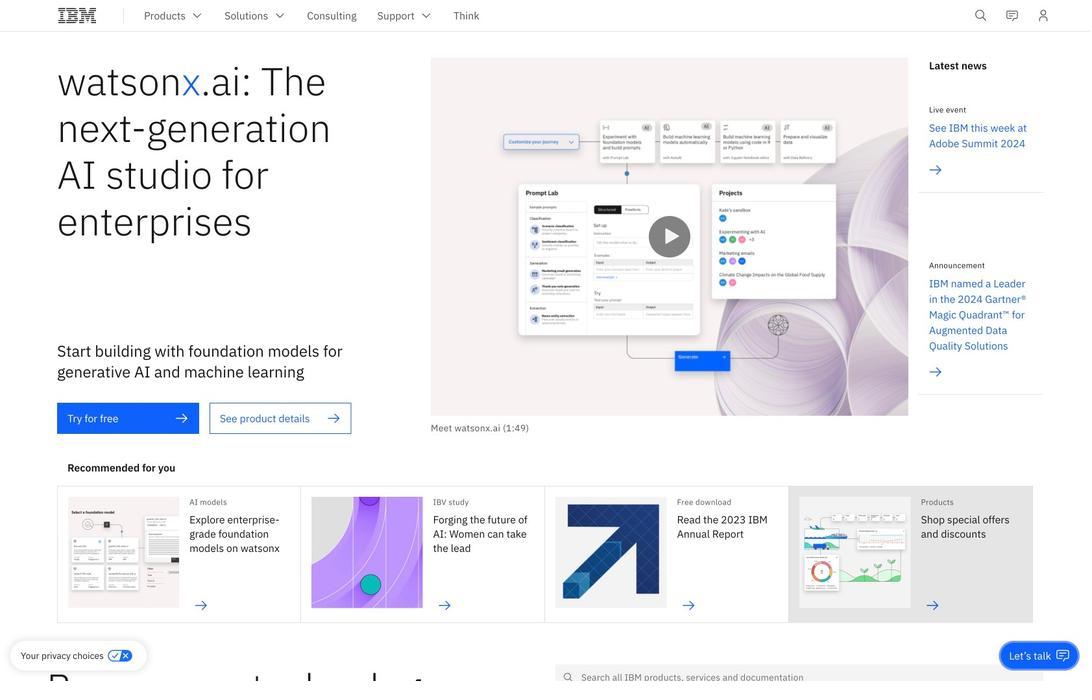 Task type: locate. For each thing, give the bounding box(es) containing it.
your privacy choices element
[[21, 649, 104, 664]]



Task type: vqa. For each thing, say whether or not it's contained in the screenshot.
the "Your privacy choices" 'Element'
yes



Task type: describe. For each thing, give the bounding box(es) containing it.
let's talk element
[[1010, 649, 1052, 664]]



